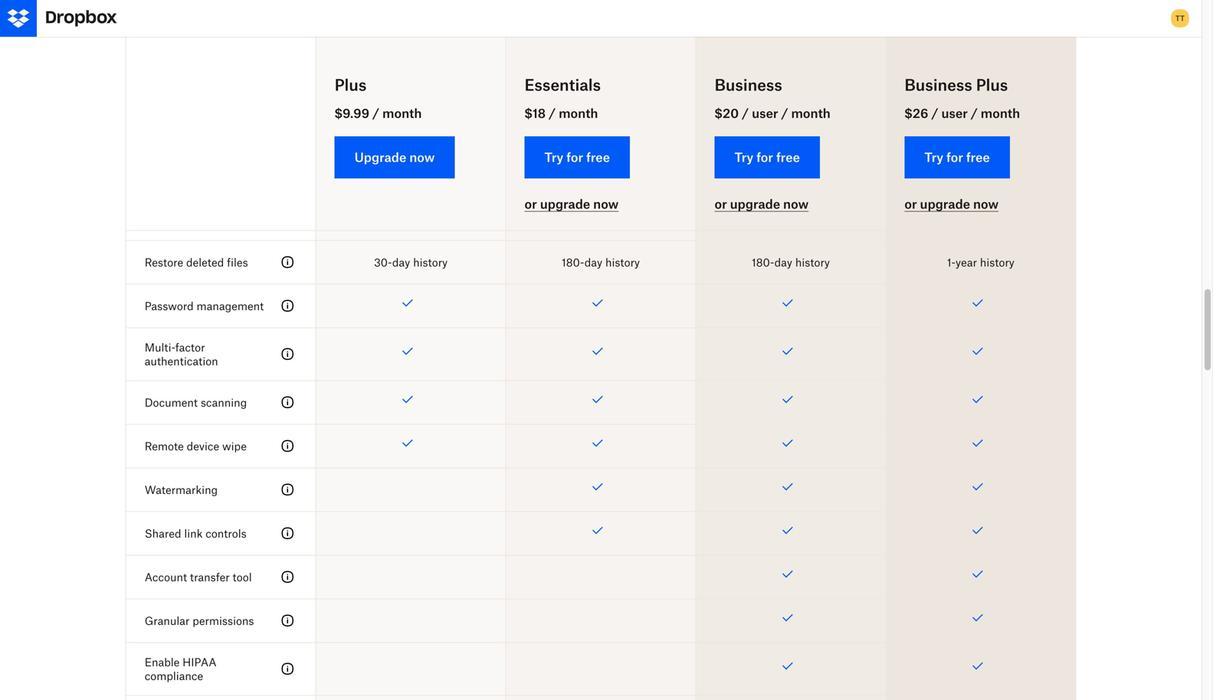 Task type: locate. For each thing, give the bounding box(es) containing it.
standard image
[[279, 253, 297, 272], [279, 345, 297, 363], [279, 393, 297, 412], [279, 524, 297, 543]]

1 horizontal spatial try for free link
[[715, 136, 820, 179]]

essentials
[[525, 75, 601, 94]]

month
[[382, 106, 422, 121], [559, 106, 598, 121], [791, 106, 831, 121], [981, 106, 1020, 121]]

4 month from the left
[[981, 106, 1020, 121]]

user
[[752, 106, 778, 121], [941, 106, 968, 121]]

standard image
[[279, 297, 297, 315], [279, 437, 297, 455], [279, 481, 297, 499], [279, 568, 297, 586], [279, 612, 297, 630], [279, 660, 297, 678]]

2 horizontal spatial or
[[904, 197, 917, 212]]

2 horizontal spatial for
[[946, 150, 963, 165]]

content and accident protection
[[145, 112, 388, 131]]

1 horizontal spatial plus
[[976, 75, 1008, 94]]

0 horizontal spatial plus
[[335, 75, 367, 94]]

1 try for free link from the left
[[525, 136, 630, 179]]

for down $26 / user / month at the right top of the page
[[946, 150, 963, 165]]

3 standard image from the top
[[279, 481, 297, 499]]

/ for $26
[[931, 106, 938, 121]]

try for free down $18 / month at the top left
[[544, 150, 610, 165]]

try down $18 / month at the top left
[[544, 150, 563, 165]]

1 try for free from the left
[[544, 150, 610, 165]]

0 horizontal spatial business
[[715, 75, 782, 94]]

1 vertical spatial 1-year history
[[947, 256, 1015, 269]]

compliance
[[145, 670, 203, 683]]

1 vertical spatial 1-
[[947, 256, 955, 269]]

2 try from the left
[[734, 150, 753, 165]]

0 vertical spatial 1-
[[947, 208, 955, 221]]

tt
[[1175, 13, 1185, 23]]

try
[[544, 150, 563, 165], [734, 150, 753, 165], [924, 150, 943, 165]]

plus up $9.99
[[335, 75, 367, 94]]

5 / from the left
[[931, 106, 938, 121]]

1 horizontal spatial for
[[756, 150, 773, 165]]

try down $20
[[734, 150, 753, 165]]

plus up $26 / user / month at the right top of the page
[[976, 75, 1008, 94]]

2 year from the top
[[955, 256, 977, 269]]

/
[[372, 106, 379, 121], [549, 106, 556, 121], [742, 106, 749, 121], [781, 106, 788, 121], [931, 106, 938, 121], [971, 106, 978, 121]]

$9.99
[[335, 106, 369, 121]]

try for free for try for free "link" for 1st or upgrade now link from right
[[924, 150, 990, 165]]

2 or upgrade now from the left
[[715, 197, 809, 212]]

3 try for free link from the left
[[904, 136, 1010, 179]]

1 / from the left
[[372, 106, 379, 121]]

2 try for free from the left
[[734, 150, 800, 165]]

$9.99 / month
[[335, 106, 422, 121]]

2 standard image from the top
[[279, 437, 297, 455]]

try for free link down $18 / month at the top left
[[525, 136, 630, 179]]

2 plus from the left
[[976, 75, 1008, 94]]

$20
[[715, 106, 739, 121]]

0 horizontal spatial for
[[566, 150, 583, 165]]

2 1- from the top
[[947, 256, 955, 269]]

2 / from the left
[[549, 106, 556, 121]]

0 vertical spatial 1-year history
[[947, 208, 1015, 221]]

1 user from the left
[[752, 106, 778, 121]]

free down $18 / month at the top left
[[586, 150, 610, 165]]

0 horizontal spatial free
[[586, 150, 610, 165]]

or
[[525, 197, 537, 212], [715, 197, 727, 212], [904, 197, 917, 212]]

0 horizontal spatial try for free link
[[525, 136, 630, 179]]

4 / from the left
[[781, 106, 788, 121]]

0 horizontal spatial upgrade
[[540, 197, 590, 212]]

0 vertical spatial year
[[955, 208, 977, 221]]

1 horizontal spatial try
[[734, 150, 753, 165]]

try for free link for 1st or upgrade now link from right
[[904, 136, 1010, 179]]

30-day history
[[374, 256, 448, 269]]

day
[[584, 208, 602, 221], [774, 208, 792, 221], [392, 256, 410, 269], [584, 256, 602, 269], [774, 256, 792, 269]]

free for 1st or upgrade now link from left
[[586, 150, 610, 165]]

2 upgrade from the left
[[730, 197, 780, 212]]

1 try from the left
[[544, 150, 563, 165]]

user right $20
[[752, 106, 778, 121]]

user for $20
[[752, 106, 778, 121]]

included element
[[506, 0, 695, 45], [696, 0, 885, 45], [886, 0, 1075, 45], [696, 696, 885, 700]]

3 / from the left
[[742, 106, 749, 121]]

2 horizontal spatial or upgrade now
[[904, 197, 999, 212]]

free
[[586, 150, 610, 165], [776, 150, 800, 165], [966, 150, 990, 165]]

try for free link
[[525, 136, 630, 179], [715, 136, 820, 179], [904, 136, 1010, 179]]

upgrade now link
[[335, 136, 455, 179]]

2 user from the left
[[941, 106, 968, 121]]

2 horizontal spatial try
[[924, 150, 943, 165]]

0 horizontal spatial or
[[525, 197, 537, 212]]

standard image for granular permissions
[[279, 612, 297, 630]]

controls
[[206, 527, 246, 540]]

0 horizontal spatial user
[[752, 106, 778, 121]]

standard image for password management
[[279, 297, 297, 315]]

shared link controls
[[145, 527, 246, 540]]

1 horizontal spatial business
[[904, 75, 972, 94]]

1 standard image from the top
[[279, 253, 297, 272]]

now for 1st or upgrade now link from right
[[973, 197, 999, 212]]

0 horizontal spatial try for free
[[544, 150, 610, 165]]

remote
[[145, 440, 184, 453]]

1 horizontal spatial upgrade
[[730, 197, 780, 212]]

4 standard image from the top
[[279, 524, 297, 543]]

plus
[[335, 75, 367, 94], [976, 75, 1008, 94]]

3 try for free from the left
[[924, 150, 990, 165]]

2 free from the left
[[776, 150, 800, 165]]

1 standard image from the top
[[279, 297, 297, 315]]

try for free down $20 / user / month
[[734, 150, 800, 165]]

content
[[145, 112, 206, 131]]

1 free from the left
[[586, 150, 610, 165]]

1 horizontal spatial or upgrade now
[[715, 197, 809, 212]]

free down $26 / user / month at the right top of the page
[[966, 150, 990, 165]]

try for free for try for free "link" associated with 1st or upgrade now link from left
[[544, 150, 610, 165]]

not included image
[[316, 0, 505, 45], [316, 46, 505, 98], [316, 468, 505, 511], [316, 512, 505, 555], [316, 556, 505, 599], [506, 556, 695, 599], [316, 599, 505, 642], [506, 599, 695, 642], [316, 643, 505, 695], [506, 643, 695, 695], [316, 696, 505, 700], [506, 696, 695, 700]]

/ for $9.99
[[372, 106, 379, 121]]

free down $20 / user / month
[[776, 150, 800, 165]]

1 horizontal spatial user
[[941, 106, 968, 121]]

3 or from the left
[[904, 197, 917, 212]]

try for free for try for free "link" for 2nd or upgrade now link from right
[[734, 150, 800, 165]]

1 upgrade from the left
[[540, 197, 590, 212]]

1 business from the left
[[715, 75, 782, 94]]

deleted
[[186, 256, 224, 269]]

restore deleted files
[[145, 256, 248, 269]]

business for business plus
[[904, 75, 972, 94]]

or upgrade now
[[525, 197, 619, 212], [715, 197, 809, 212], [904, 197, 999, 212]]

management
[[197, 300, 264, 313]]

4 standard image from the top
[[279, 568, 297, 586]]

business plus
[[904, 75, 1008, 94]]

user down business plus
[[941, 106, 968, 121]]

try for free
[[544, 150, 610, 165], [734, 150, 800, 165], [924, 150, 990, 165]]

3 try from the left
[[924, 150, 943, 165]]

1 or upgrade now link from the left
[[525, 197, 619, 212]]

tt button
[[1168, 6, 1192, 31]]

granular permissions
[[145, 614, 254, 627]]

30-
[[374, 256, 392, 269]]

account
[[145, 571, 187, 584]]

2 or from the left
[[715, 197, 727, 212]]

5 standard image from the top
[[279, 612, 297, 630]]

try down $26
[[924, 150, 943, 165]]

business up $20
[[715, 75, 782, 94]]

6 standard image from the top
[[279, 660, 297, 678]]

scanning
[[201, 396, 247, 409]]

watermarking
[[145, 483, 218, 496]]

2 horizontal spatial try for free link
[[904, 136, 1010, 179]]

2 horizontal spatial free
[[966, 150, 990, 165]]

now
[[409, 150, 435, 165], [593, 197, 619, 212], [783, 197, 809, 212], [973, 197, 999, 212]]

1-year history
[[947, 208, 1015, 221], [947, 256, 1015, 269]]

history
[[605, 208, 640, 221], [795, 208, 830, 221], [980, 208, 1015, 221], [413, 256, 448, 269], [605, 256, 640, 269], [795, 256, 830, 269], [980, 256, 1015, 269]]

try for free down $26 / user / month at the right top of the page
[[924, 150, 990, 165]]

try for free link down $26 / user / month at the right top of the page
[[904, 136, 1010, 179]]

1 1-year history from the top
[[947, 208, 1015, 221]]

2 horizontal spatial try for free
[[924, 150, 990, 165]]

standard image for watermarking
[[279, 481, 297, 499]]

2 horizontal spatial or upgrade now link
[[904, 197, 999, 212]]

2 horizontal spatial upgrade
[[920, 197, 970, 212]]

2 standard image from the top
[[279, 345, 297, 363]]

document scanning
[[145, 396, 247, 409]]

enable hipaa compliance
[[145, 656, 216, 683]]

try for free link for 2nd or upgrade now link from right
[[715, 136, 820, 179]]

1 horizontal spatial free
[[776, 150, 800, 165]]

for
[[566, 150, 583, 165], [756, 150, 773, 165], [946, 150, 963, 165]]

3 free from the left
[[966, 150, 990, 165]]

1 horizontal spatial or
[[715, 197, 727, 212]]

1-
[[947, 208, 955, 221], [947, 256, 955, 269]]

1 or from the left
[[525, 197, 537, 212]]

0 horizontal spatial or upgrade now
[[525, 197, 619, 212]]

2 month from the left
[[559, 106, 598, 121]]

$18
[[525, 106, 546, 121]]

0 horizontal spatial try
[[544, 150, 563, 165]]

3 month from the left
[[791, 106, 831, 121]]

1 horizontal spatial or upgrade now link
[[715, 197, 809, 212]]

3 standard image from the top
[[279, 393, 297, 412]]

0 horizontal spatial or upgrade now link
[[525, 197, 619, 212]]

business up $26
[[904, 75, 972, 94]]

2 business from the left
[[904, 75, 972, 94]]

180-day history
[[562, 208, 640, 221], [752, 208, 830, 221], [562, 256, 640, 269], [752, 256, 830, 269]]

1 horizontal spatial try for free
[[734, 150, 800, 165]]

standard image for multi-factor authentication
[[279, 345, 297, 363]]

for down $18 / month at the top left
[[566, 150, 583, 165]]

hipaa
[[182, 656, 216, 669]]

try for free link down $20 / user / month
[[715, 136, 820, 179]]

year
[[955, 208, 977, 221], [955, 256, 977, 269]]

2 1-year history from the top
[[947, 256, 1015, 269]]

multi-
[[145, 341, 175, 354]]

for down $20 / user / month
[[756, 150, 773, 165]]

files
[[227, 256, 248, 269]]

upgrade
[[540, 197, 590, 212], [730, 197, 780, 212], [920, 197, 970, 212]]

180-
[[562, 208, 584, 221], [752, 208, 774, 221], [562, 256, 584, 269], [752, 256, 774, 269]]

business
[[715, 75, 782, 94], [904, 75, 972, 94]]

2 try for free link from the left
[[715, 136, 820, 179]]

upgrade
[[354, 150, 406, 165]]

1 vertical spatial year
[[955, 256, 977, 269]]

or upgrade now link
[[525, 197, 619, 212], [715, 197, 809, 212], [904, 197, 999, 212]]



Task type: describe. For each thing, give the bounding box(es) containing it.
standard image for document scanning
[[279, 393, 297, 412]]

password
[[145, 300, 194, 313]]

standard image for shared link controls
[[279, 524, 297, 543]]

1 month from the left
[[382, 106, 422, 121]]

granular
[[145, 614, 190, 627]]

free for 1st or upgrade now link from right
[[966, 150, 990, 165]]

3 upgrade from the left
[[920, 197, 970, 212]]

1 year from the top
[[955, 208, 977, 221]]

shared
[[145, 527, 181, 540]]

standard image for enable hipaa compliance
[[279, 660, 297, 678]]

standard image for account transfer tool
[[279, 568, 297, 586]]

permissions
[[192, 614, 254, 627]]

now for 2nd or upgrade now link from right
[[783, 197, 809, 212]]

standard image for restore deleted files
[[279, 253, 297, 272]]

3 for from the left
[[946, 150, 963, 165]]

user for $26
[[941, 106, 968, 121]]

device
[[187, 440, 219, 453]]

password management
[[145, 300, 264, 313]]

enable
[[145, 656, 180, 669]]

/ for $20
[[742, 106, 749, 121]]

3 or upgrade now from the left
[[904, 197, 999, 212]]

wipe
[[222, 440, 247, 453]]

3 or upgrade now link from the left
[[904, 197, 999, 212]]

remote device wipe
[[145, 440, 247, 453]]

2 or upgrade now link from the left
[[715, 197, 809, 212]]

$26 / user / month
[[904, 106, 1020, 121]]

1 or upgrade now from the left
[[525, 197, 619, 212]]

factor
[[175, 341, 205, 354]]

and
[[209, 112, 238, 131]]

document
[[145, 396, 198, 409]]

/ for $18
[[549, 106, 556, 121]]

$18 / month
[[525, 106, 598, 121]]

6 / from the left
[[971, 106, 978, 121]]

free for 2nd or upgrade now link from right
[[776, 150, 800, 165]]

$26
[[904, 106, 928, 121]]

multi-factor authentication
[[145, 341, 218, 368]]

upgrade now
[[354, 150, 435, 165]]

1 for from the left
[[566, 150, 583, 165]]

1 1- from the top
[[947, 208, 955, 221]]

account transfer tool
[[145, 571, 252, 584]]

now for 1st or upgrade now link from left
[[593, 197, 619, 212]]

2 for from the left
[[756, 150, 773, 165]]

accident
[[241, 112, 306, 131]]

restore
[[145, 256, 183, 269]]

1 plus from the left
[[335, 75, 367, 94]]

$20 / user / month
[[715, 106, 831, 121]]

standard image for remote device wipe
[[279, 437, 297, 455]]

business for business
[[715, 75, 782, 94]]

link
[[184, 527, 203, 540]]

tool
[[233, 571, 252, 584]]

authentication
[[145, 355, 218, 368]]

try for free link for 1st or upgrade now link from left
[[525, 136, 630, 179]]

protection
[[310, 112, 388, 131]]

transfer
[[190, 571, 230, 584]]



Task type: vqa. For each thing, say whether or not it's contained in the screenshot.
the leftmost requests
no



